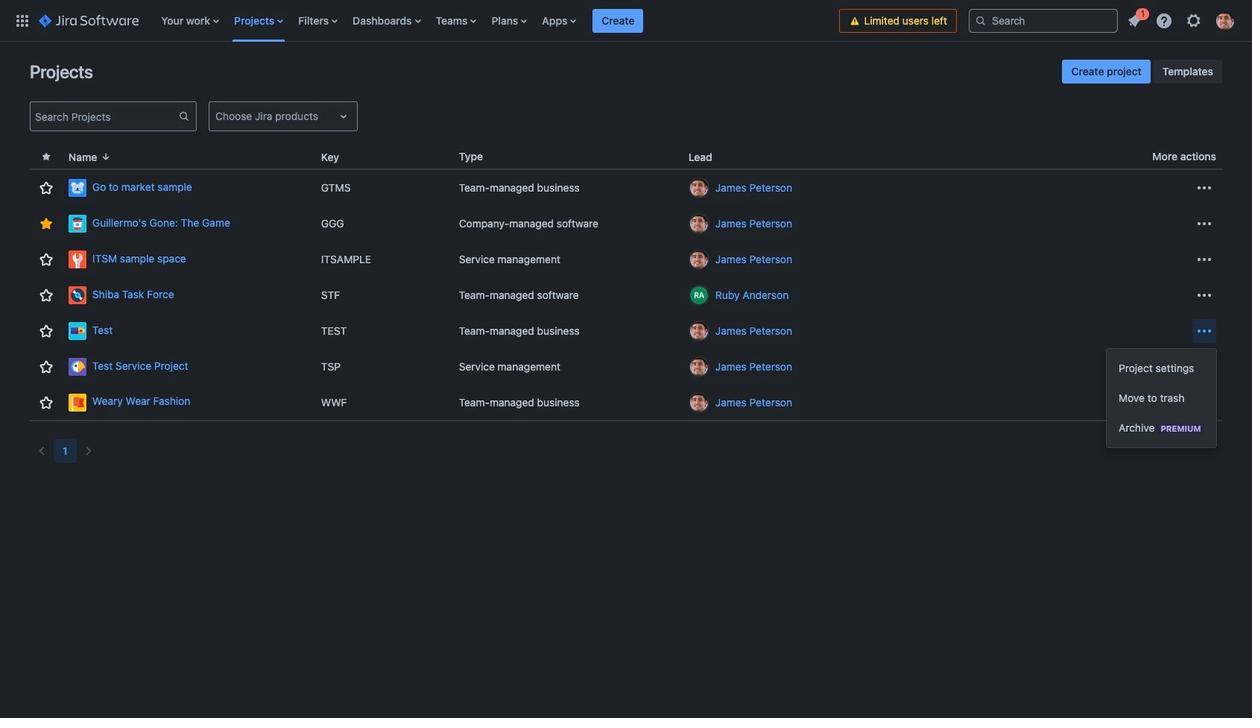 Task type: describe. For each thing, give the bounding box(es) containing it.
star weary wear fashion image
[[37, 393, 55, 411]]

star go to market sample image
[[37, 179, 55, 197]]

star itsm sample space image
[[37, 251, 55, 268]]

list item inside list
[[1121, 6, 1150, 32]]

star test service project image
[[37, 358, 55, 376]]

help image
[[1156, 12, 1174, 29]]

0 vertical spatial group
[[1063, 60, 1223, 84]]

Choose Jira products text field
[[215, 109, 218, 124]]

0 horizontal spatial list
[[154, 0, 840, 41]]

notifications image
[[1126, 12, 1144, 29]]

next image
[[79, 442, 97, 460]]

previous image
[[33, 442, 51, 460]]

primary element
[[9, 0, 840, 41]]

0 horizontal spatial list item
[[593, 0, 644, 41]]



Task type: locate. For each thing, give the bounding box(es) containing it.
group
[[1063, 60, 1223, 84], [1107, 349, 1217, 447]]

settings image
[[1186, 12, 1203, 29]]

Search Projects text field
[[31, 106, 178, 127]]

1 horizontal spatial list
[[1121, 6, 1244, 34]]

1 vertical spatial group
[[1107, 349, 1217, 447]]

star guillermo's gone: the game image
[[37, 215, 55, 233]]

open image
[[335, 107, 353, 125]]

star shiba task force image
[[37, 286, 55, 304]]

more image
[[1196, 322, 1214, 340]]

None search field
[[969, 9, 1118, 32]]

your profile and settings image
[[1217, 12, 1235, 29]]

list item
[[593, 0, 644, 41], [1121, 6, 1150, 32]]

star test image
[[37, 322, 55, 340]]

list
[[154, 0, 840, 41], [1121, 6, 1244, 34]]

banner
[[0, 0, 1253, 42]]

appswitcher icon image
[[13, 12, 31, 29]]

search image
[[975, 15, 987, 26]]

Search field
[[969, 9, 1118, 32]]

jira software image
[[39, 12, 139, 29], [39, 12, 139, 29]]

1 horizontal spatial list item
[[1121, 6, 1150, 32]]



Task type: vqa. For each thing, say whether or not it's contained in the screenshot.
search icon
yes



